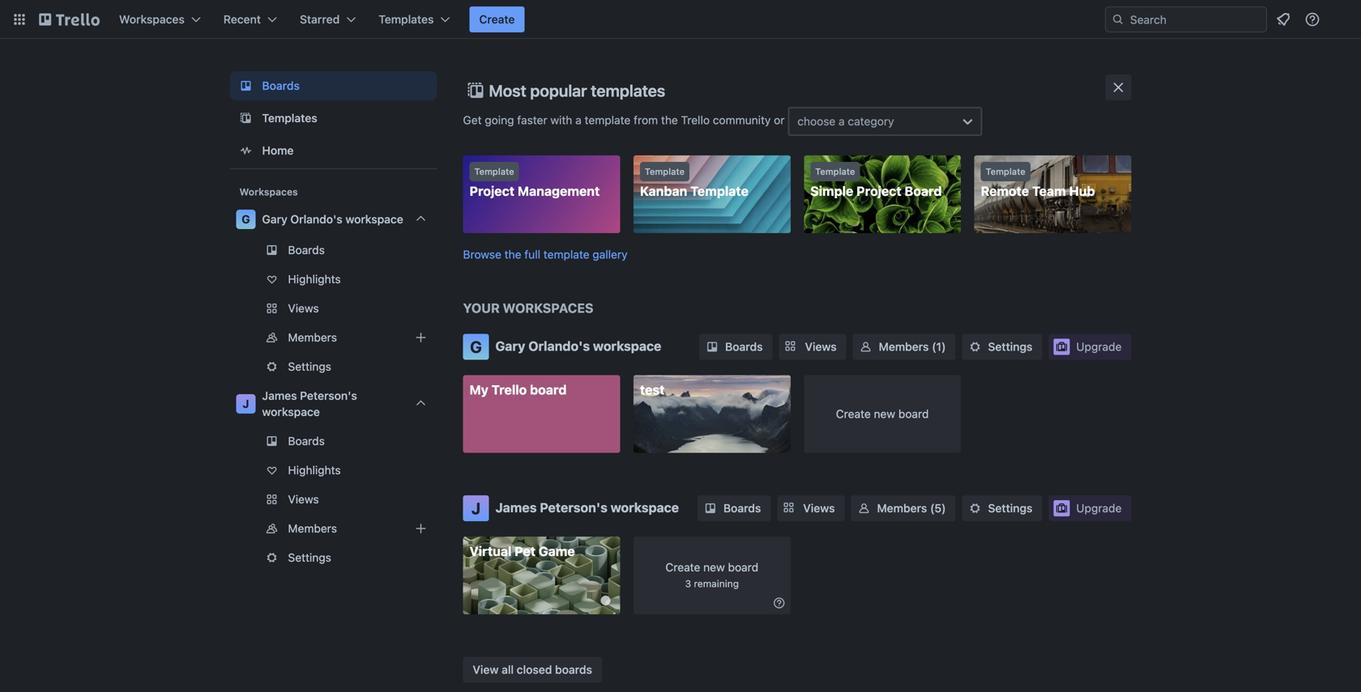 Task type: locate. For each thing, give the bounding box(es) containing it.
template project management
[[470, 167, 600, 199]]

create new board 3 remaining
[[666, 561, 759, 590]]

my
[[470, 382, 489, 398]]

0 horizontal spatial james
[[262, 389, 297, 403]]

0 vertical spatial sm image
[[858, 339, 874, 355]]

template down going
[[474, 167, 514, 177]]

1 horizontal spatial gary orlando's workspace
[[496, 339, 662, 354]]

1 vertical spatial add image
[[411, 519, 431, 539]]

0 horizontal spatial workspaces
[[119, 13, 185, 26]]

1 vertical spatial highlights
[[288, 464, 341, 477]]

template
[[474, 167, 514, 177], [645, 167, 685, 177], [815, 167, 855, 177], [986, 167, 1026, 177], [691, 184, 749, 199]]

0 notifications image
[[1274, 10, 1293, 29]]

new up remaining
[[704, 561, 725, 575]]

starred button
[[290, 6, 366, 32]]

1 horizontal spatial james peterson's workspace
[[496, 500, 679, 516]]

test
[[640, 382, 665, 398]]

board up remaining
[[728, 561, 759, 575]]

management
[[518, 184, 600, 199]]

1 highlights from the top
[[288, 273, 341, 286]]

0 horizontal spatial orlando's
[[291, 213, 343, 226]]

(5)
[[930, 502, 946, 515]]

template up remote
[[986, 167, 1026, 177]]

0 vertical spatial add image
[[411, 328, 431, 348]]

template for remote
[[986, 167, 1026, 177]]

template down templates
[[585, 114, 631, 127]]

0 horizontal spatial new
[[704, 561, 725, 575]]

browse the full template gallery
[[463, 248, 628, 261]]

gary orlando's workspace
[[262, 213, 403, 226], [496, 339, 662, 354]]

1 horizontal spatial orlando's
[[529, 339, 590, 354]]

1 horizontal spatial trello
[[681, 114, 710, 127]]

gary orlando's workspace down workspaces
[[496, 339, 662, 354]]

g down your
[[470, 338, 482, 357]]

sm image up create new board 3 remaining
[[702, 501, 719, 517]]

members (1)
[[879, 340, 946, 354]]

j
[[243, 397, 249, 411], [471, 499, 481, 518]]

gary down your workspaces
[[496, 339, 525, 354]]

james
[[262, 389, 297, 403], [496, 500, 537, 516]]

a
[[576, 114, 582, 127], [839, 115, 845, 128]]

new
[[874, 408, 896, 421], [704, 561, 725, 575]]

Search field
[[1125, 7, 1267, 32]]

highlights for orlando's
[[288, 273, 341, 286]]

1 horizontal spatial create
[[666, 561, 700, 575]]

1 vertical spatial highlights link
[[230, 458, 437, 484]]

project inside 'template simple project board'
[[857, 184, 902, 199]]

board image
[[236, 76, 256, 96]]

workspaces
[[119, 13, 185, 26], [239, 186, 298, 198]]

my trello board link
[[463, 376, 620, 453]]

1 vertical spatial upgrade
[[1077, 502, 1122, 515]]

1 horizontal spatial workspaces
[[239, 186, 298, 198]]

0 horizontal spatial project
[[470, 184, 515, 199]]

boards link
[[230, 71, 437, 100], [230, 237, 437, 263], [699, 334, 773, 360], [230, 429, 437, 455], [698, 496, 771, 522]]

templates
[[591, 81, 665, 100]]

1 horizontal spatial james
[[496, 500, 537, 516]]

views
[[288, 302, 319, 315], [805, 340, 837, 354], [288, 493, 319, 506], [803, 502, 835, 515]]

1 horizontal spatial the
[[661, 114, 678, 127]]

0 vertical spatial upgrade button
[[1049, 334, 1132, 360]]

virtual pet game
[[470, 544, 575, 560]]

0 vertical spatial orlando's
[[291, 213, 343, 226]]

1 horizontal spatial j
[[471, 499, 481, 518]]

1 upgrade button from the top
[[1049, 334, 1132, 360]]

add image for james peterson's workspace
[[411, 519, 431, 539]]

boards
[[262, 79, 300, 92], [288, 244, 325, 257], [725, 340, 763, 354], [288, 435, 325, 448], [724, 502, 761, 515]]

create
[[479, 13, 515, 26], [836, 408, 871, 421], [666, 561, 700, 575]]

template for simple
[[815, 167, 855, 177]]

template board image
[[236, 109, 256, 128]]

home link
[[230, 136, 437, 165]]

trello
[[681, 114, 710, 127], [492, 382, 527, 398]]

1 vertical spatial j
[[471, 499, 481, 518]]

2 vertical spatial create
[[666, 561, 700, 575]]

james peterson's workspace
[[262, 389, 357, 419], [496, 500, 679, 516]]

create inside create new board 3 remaining
[[666, 561, 700, 575]]

boards for sm image over create new board 3 remaining
[[724, 502, 761, 515]]

board down members (1)
[[899, 408, 929, 421]]

workspace
[[346, 213, 403, 226], [593, 339, 662, 354], [262, 406, 320, 419], [611, 500, 679, 516]]

gallery
[[593, 248, 628, 261]]

project
[[470, 184, 515, 199], [857, 184, 902, 199]]

community
[[713, 114, 771, 127]]

0 horizontal spatial james peterson's workspace
[[262, 389, 357, 419]]

0 horizontal spatial trello
[[492, 382, 527, 398]]

1 horizontal spatial g
[[470, 338, 482, 357]]

1 horizontal spatial sm image
[[858, 339, 874, 355]]

0 vertical spatial upgrade
[[1077, 340, 1122, 354]]

0 vertical spatial workspaces
[[119, 13, 185, 26]]

browse the full template gallery link
[[463, 248, 628, 261]]

gary orlando's workspace down home link
[[262, 213, 403, 226]]

a right the with
[[576, 114, 582, 127]]

1 horizontal spatial gary
[[496, 339, 525, 354]]

trello right my
[[492, 382, 527, 398]]

1 vertical spatial new
[[704, 561, 725, 575]]

a right choose
[[839, 115, 845, 128]]

0 vertical spatial template
[[585, 114, 631, 127]]

2 upgrade from the top
[[1077, 502, 1122, 515]]

0 vertical spatial highlights
[[288, 273, 341, 286]]

your workspaces
[[463, 301, 594, 316]]

2 horizontal spatial create
[[836, 408, 871, 421]]

1 add image from the top
[[411, 328, 431, 348]]

1 vertical spatial orlando's
[[529, 339, 590, 354]]

views link
[[230, 296, 437, 322], [779, 334, 847, 360], [230, 487, 437, 513], [777, 496, 845, 522]]

templates link
[[230, 104, 437, 133]]

2 horizontal spatial board
[[899, 408, 929, 421]]

trello left the community
[[681, 114, 710, 127]]

choose a category
[[798, 115, 894, 128]]

0 vertical spatial highlights link
[[230, 267, 437, 293]]

templates up home
[[262, 111, 317, 125]]

orlando's down workspaces
[[529, 339, 590, 354]]

1 vertical spatial templates
[[262, 111, 317, 125]]

1 vertical spatial trello
[[492, 382, 527, 398]]

0 horizontal spatial board
[[530, 382, 567, 398]]

choose
[[798, 115, 836, 128]]

template kanban template
[[640, 167, 749, 199]]

create inside button
[[479, 13, 515, 26]]

0 horizontal spatial sm image
[[771, 596, 787, 612]]

home image
[[236, 141, 256, 160]]

0 vertical spatial create
[[479, 13, 515, 26]]

0 vertical spatial j
[[243, 397, 249, 411]]

1 vertical spatial create
[[836, 408, 871, 421]]

0 vertical spatial g
[[242, 213, 250, 226]]

1 horizontal spatial templates
[[379, 13, 434, 26]]

gary
[[262, 213, 288, 226], [496, 339, 525, 354]]

1 horizontal spatial new
[[874, 408, 896, 421]]

2 upgrade button from the top
[[1049, 496, 1132, 522]]

highlights link
[[230, 267, 437, 293], [230, 458, 437, 484]]

0 horizontal spatial create
[[479, 13, 515, 26]]

recent
[[224, 13, 261, 26]]

closed
[[517, 664, 552, 677]]

highlights
[[288, 273, 341, 286], [288, 464, 341, 477]]

the
[[661, 114, 678, 127], [505, 248, 521, 261]]

new inside create new board 3 remaining
[[704, 561, 725, 575]]

settings
[[988, 340, 1033, 354], [288, 360, 331, 374], [988, 502, 1033, 515], [288, 551, 331, 565]]

boards for board icon at left top
[[262, 79, 300, 92]]

settings link
[[962, 334, 1043, 360], [230, 354, 437, 380], [962, 496, 1043, 522], [230, 545, 437, 571]]

create new board
[[836, 408, 929, 421]]

0 horizontal spatial gary
[[262, 213, 288, 226]]

1 vertical spatial sm image
[[771, 596, 787, 612]]

starred
[[300, 13, 340, 26]]

0 vertical spatial the
[[661, 114, 678, 127]]

template up kanban
[[645, 167, 685, 177]]

0 horizontal spatial peterson's
[[300, 389, 357, 403]]

sm image
[[704, 339, 720, 355], [967, 339, 983, 355], [702, 501, 719, 517], [856, 501, 872, 517], [967, 501, 983, 517]]

add image
[[411, 328, 431, 348], [411, 519, 431, 539]]

1 members link from the top
[[230, 325, 437, 351]]

1 vertical spatial gary orlando's workspace
[[496, 339, 662, 354]]

template simple project board
[[811, 167, 942, 199]]

template inside template remote team hub
[[986, 167, 1026, 177]]

g down home image
[[242, 213, 250, 226]]

1 highlights link from the top
[[230, 267, 437, 293]]

template up simple
[[815, 167, 855, 177]]

1 vertical spatial workspaces
[[239, 186, 298, 198]]

sm image right (5)
[[967, 501, 983, 517]]

1 vertical spatial peterson's
[[540, 500, 608, 516]]

1 project from the left
[[470, 184, 515, 199]]

0 vertical spatial board
[[530, 382, 567, 398]]

my trello board
[[470, 382, 567, 398]]

template inside 'template simple project board'
[[815, 167, 855, 177]]

1 horizontal spatial board
[[728, 561, 759, 575]]

pet
[[515, 544, 536, 560]]

sm image left members (5)
[[856, 501, 872, 517]]

0 vertical spatial templates
[[379, 13, 434, 26]]

0 horizontal spatial the
[[505, 248, 521, 261]]

2 members link from the top
[[230, 516, 437, 542]]

gary down home
[[262, 213, 288, 226]]

2 add image from the top
[[411, 519, 431, 539]]

members link
[[230, 325, 437, 351], [230, 516, 437, 542]]

2 highlights from the top
[[288, 464, 341, 477]]

(1)
[[932, 340, 946, 354]]

the right from
[[661, 114, 678, 127]]

virtual pet game link
[[463, 537, 620, 615]]

template inside the template project management
[[474, 167, 514, 177]]

0 vertical spatial gary orlando's workspace
[[262, 213, 403, 226]]

members
[[288, 331, 337, 344], [879, 340, 929, 354], [877, 502, 927, 515], [288, 522, 337, 536]]

templates
[[379, 13, 434, 26], [262, 111, 317, 125]]

upgrade for g
[[1077, 340, 1122, 354]]

templates right starred dropdown button
[[379, 13, 434, 26]]

the left full
[[505, 248, 521, 261]]

new down members (1)
[[874, 408, 896, 421]]

board for create new board 3 remaining
[[728, 561, 759, 575]]

0 vertical spatial james
[[262, 389, 297, 403]]

1 vertical spatial board
[[899, 408, 929, 421]]

project left board
[[857, 184, 902, 199]]

upgrade button
[[1049, 334, 1132, 360], [1049, 496, 1132, 522]]

1 horizontal spatial project
[[857, 184, 902, 199]]

sm image
[[858, 339, 874, 355], [771, 596, 787, 612]]

peterson's
[[300, 389, 357, 403], [540, 500, 608, 516]]

2 project from the left
[[857, 184, 902, 199]]

2 vertical spatial board
[[728, 561, 759, 575]]

upgrade
[[1077, 340, 1122, 354], [1077, 502, 1122, 515]]

0 vertical spatial members link
[[230, 325, 437, 351]]

create for create
[[479, 13, 515, 26]]

boards for sm image above test link
[[725, 340, 763, 354]]

boards
[[555, 664, 592, 677]]

board inside create new board 3 remaining
[[728, 561, 759, 575]]

template right full
[[544, 248, 590, 261]]

g
[[242, 213, 250, 226], [470, 338, 482, 357]]

orlando's
[[291, 213, 343, 226], [529, 339, 590, 354]]

board right my
[[530, 382, 567, 398]]

workspaces inside workspaces dropdown button
[[119, 13, 185, 26]]

project up browse
[[470, 184, 515, 199]]

board
[[530, 382, 567, 398], [899, 408, 929, 421], [728, 561, 759, 575]]

1 horizontal spatial peterson's
[[540, 500, 608, 516]]

2 highlights link from the top
[[230, 458, 437, 484]]

orlando's down home link
[[291, 213, 343, 226]]

members (5)
[[877, 502, 946, 515]]

1 vertical spatial upgrade button
[[1049, 496, 1132, 522]]

most popular templates
[[489, 81, 665, 100]]

template
[[585, 114, 631, 127], [544, 248, 590, 261]]

1 vertical spatial g
[[470, 338, 482, 357]]

your
[[463, 301, 500, 316]]

1 upgrade from the top
[[1077, 340, 1122, 354]]

0 vertical spatial peterson's
[[300, 389, 357, 403]]

test link
[[634, 376, 791, 453]]

all
[[502, 664, 514, 677]]

0 vertical spatial new
[[874, 408, 896, 421]]

1 vertical spatial members link
[[230, 516, 437, 542]]



Task type: describe. For each thing, give the bounding box(es) containing it.
upgrade for j
[[1077, 502, 1122, 515]]

0 horizontal spatial j
[[243, 397, 249, 411]]

1 vertical spatial james
[[496, 500, 537, 516]]

0 horizontal spatial g
[[242, 213, 250, 226]]

sm image right (1)
[[967, 339, 983, 355]]

board
[[905, 184, 942, 199]]

category
[[848, 115, 894, 128]]

open information menu image
[[1305, 11, 1321, 28]]

popular
[[530, 81, 587, 100]]

browse
[[463, 248, 502, 261]]

new for create new board
[[874, 408, 896, 421]]

back to home image
[[39, 6, 100, 32]]

going
[[485, 114, 514, 127]]

james inside james peterson's workspace
[[262, 389, 297, 403]]

faster
[[517, 114, 547, 127]]

workspaces
[[503, 301, 594, 316]]

board for create new board
[[899, 408, 929, 421]]

1 horizontal spatial a
[[839, 115, 845, 128]]

3
[[685, 579, 691, 590]]

highlights link for orlando's
[[230, 267, 437, 293]]

0 vertical spatial gary
[[262, 213, 288, 226]]

with
[[551, 114, 572, 127]]

upgrade button for g
[[1049, 334, 1132, 360]]

highlights for peterson's
[[288, 464, 341, 477]]

from
[[634, 114, 658, 127]]

template remote team hub
[[981, 167, 1095, 199]]

template right kanban
[[691, 184, 749, 199]]

board for my trello board
[[530, 382, 567, 398]]

upgrade button for j
[[1049, 496, 1132, 522]]

remaining
[[694, 579, 739, 590]]

search image
[[1112, 13, 1125, 26]]

1 vertical spatial gary
[[496, 339, 525, 354]]

1 vertical spatial james peterson's workspace
[[496, 500, 679, 516]]

create for create new board 3 remaining
[[666, 561, 700, 575]]

add image for gary orlando's workspace
[[411, 328, 431, 348]]

workspace inside james peterson's workspace
[[262, 406, 320, 419]]

0 horizontal spatial a
[[576, 114, 582, 127]]

or
[[774, 114, 785, 127]]

1 vertical spatial the
[[505, 248, 521, 261]]

template for kanban
[[645, 167, 685, 177]]

virtual
[[470, 544, 512, 560]]

primary element
[[0, 0, 1361, 39]]

kanban
[[640, 184, 687, 199]]

trello inside my trello board link
[[492, 382, 527, 398]]

highlights link for peterson's
[[230, 458, 437, 484]]

view all closed boards
[[473, 664, 592, 677]]

sm image up test link
[[704, 339, 720, 355]]

workspaces button
[[109, 6, 211, 32]]

view all closed boards button
[[463, 658, 602, 684]]

there is new activity on this board. image
[[601, 596, 610, 606]]

members link for orlando's
[[230, 325, 437, 351]]

simple
[[811, 184, 854, 199]]

team
[[1032, 184, 1066, 199]]

new for create new board 3 remaining
[[704, 561, 725, 575]]

recent button
[[214, 6, 287, 32]]

view
[[473, 664, 499, 677]]

get
[[463, 114, 482, 127]]

home
[[262, 144, 294, 157]]

most
[[489, 81, 527, 100]]

members link for peterson's
[[230, 516, 437, 542]]

0 vertical spatial trello
[[681, 114, 710, 127]]

templates button
[[369, 6, 460, 32]]

get going faster with a template from the trello community or
[[463, 114, 788, 127]]

0 vertical spatial james peterson's workspace
[[262, 389, 357, 419]]

template for project
[[474, 167, 514, 177]]

gary orlando (garyorlando) image
[[1332, 10, 1352, 29]]

project inside the template project management
[[470, 184, 515, 199]]

create button
[[470, 6, 525, 32]]

1 vertical spatial template
[[544, 248, 590, 261]]

game
[[539, 544, 575, 560]]

create for create new board
[[836, 408, 871, 421]]

0 horizontal spatial templates
[[262, 111, 317, 125]]

full
[[525, 248, 541, 261]]

templates inside dropdown button
[[379, 13, 434, 26]]

remote
[[981, 184, 1029, 199]]

0 horizontal spatial gary orlando's workspace
[[262, 213, 403, 226]]

hub
[[1069, 184, 1095, 199]]



Task type: vqa. For each thing, say whether or not it's contained in the screenshot.
Barb Dwyer (Barbdwyer3) icon
no



